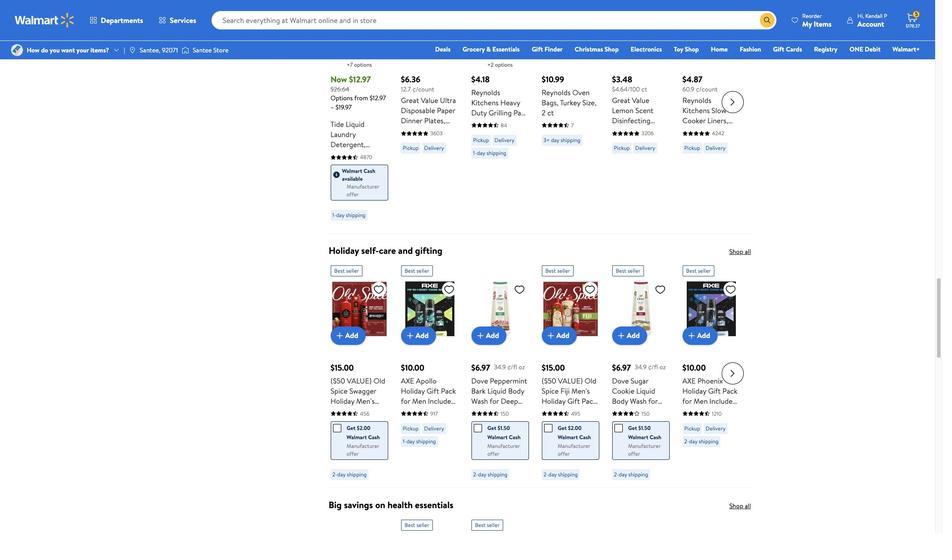 Task type: locate. For each thing, give the bounding box(es) containing it.
value down $4.64/100
[[632, 95, 650, 105]]

2 spice from the left
[[542, 386, 559, 396]]

1 vertical spatial all
[[745, 501, 751, 511]]

gift up 917
[[427, 386, 439, 396]]

& right grocery
[[487, 45, 491, 54]]

limited for cookie
[[612, 437, 636, 447]]

edition,
[[497, 426, 521, 437], [638, 437, 662, 447]]

1 horizontal spatial get $2.00 walmart cash walmart plus, element
[[544, 424, 592, 442]]

ultra
[[440, 95, 456, 105]]

1 vertical spatial ct
[[548, 108, 554, 118]]

kitchens inside $4.18 reynolds kitchens heavy duty grilling pan, 13.25 x 9.63 x 3.5 inches
[[471, 97, 499, 108]]

plates, up 3603
[[424, 116, 445, 126]]

pickup left 5.5
[[614, 144, 630, 152]]

1 3 from the left
[[446, 457, 450, 467]]

1 get $1.50 walmart cash checkbox from the left
[[474, 424, 482, 432]]

add to cart image
[[546, 42, 557, 53], [334, 330, 345, 341], [405, 330, 416, 341], [546, 330, 557, 341], [616, 330, 627, 341], [686, 330, 697, 341]]

1-day shipping up deodorant
[[403, 438, 436, 445]]

1 dove from the left
[[471, 376, 488, 386]]

1 horizontal spatial treats
[[638, 426, 657, 437]]

0 vertical spatial all
[[745, 247, 751, 256]]

0 horizontal spatial 20
[[471, 437, 480, 447]]

1 x from the left
[[489, 118, 492, 128]]

wash
[[471, 396, 488, 406], [630, 396, 647, 406]]

dove inside $6.97 34.9 ¢/fl oz dove peppermint bark liquid body wash for deep nourishment holiday treats limited edition, 20 oz
[[471, 376, 488, 386]]

$6.97 up sugar
[[612, 362, 631, 374]]

manufacturer offer for $6.97 34.9 ¢/fl oz dove sugar cookie liquid body wash for deep nourishment holiday treats limited edition, 20 oz
[[628, 442, 661, 458]]

1 horizontal spatial includes
[[710, 396, 736, 406]]

$15.00 inside $15.00 ($50 value) old spice fiji men's holiday gift pack with 2in1 shampoo and conditioner, body wash,  and aluminum free spray
[[542, 362, 565, 374]]

product group containing $4.87
[[683, 0, 740, 229]]

0 horizontal spatial ct
[[548, 108, 554, 118]]

($50 left swagger
[[331, 376, 345, 386]]

1-
[[473, 149, 477, 157], [333, 211, 336, 219], [403, 438, 407, 445]]

0 horizontal spatial 34.9
[[494, 363, 506, 372]]

value for $6.36
[[421, 95, 438, 105]]

bark
[[471, 386, 486, 396]]

edition, inside $6.97 34.9 ¢/fl oz dove sugar cookie liquid body wash for deep nourishment holiday treats limited edition, 20 oz
[[638, 437, 662, 447]]

0 horizontal spatial  image
[[129, 46, 136, 54]]

spice inside $15.00 ($50 value) old spice swagger holiday men's gift pack with body wash, dry spray, and 2in1 shampoo and conditioner
[[331, 386, 348, 396]]

917
[[431, 410, 438, 418]]

next slide for product carousel list image
[[722, 91, 744, 113], [722, 363, 744, 385]]

0 horizontal spatial kitchens
[[471, 97, 499, 108]]

fashion link
[[736, 44, 766, 54]]

get $1.50 walmart cash for 2nd get $1.50 walmart cash walmart plus, element from the left
[[628, 424, 662, 441]]

¢/fl up peppermint
[[508, 363, 517, 372]]

old inside $15.00 ($50 value) old spice fiji men's holiday gift pack with 2in1 shampoo and conditioner, body wash,  and aluminum free spray
[[585, 376, 597, 386]]

store
[[213, 46, 229, 55]]

finder
[[545, 45, 563, 54]]

includes up 917
[[428, 396, 454, 406]]

shampoo inside $15.00 ($50 value) old spice swagger holiday men's gift pack with body wash, dry spray, and 2in1 shampoo and conditioner
[[331, 437, 360, 447]]

paper
[[437, 105, 455, 116]]

1 stick from the left
[[437, 447, 453, 457]]

1 horizontal spatial spice
[[542, 386, 559, 396]]

$10.00 axe phoenix holiday gift pack for men includes crushed mint & rosemary body spray, antiperspirant stick & body wash, 3 count
[[683, 362, 738, 467]]

nourishment for cookie
[[612, 416, 654, 426]]

add to cart image for dove sugar cookie liquid body wash for deep nourishment holiday treats limited edition, 20 oz
[[616, 330, 627, 341]]

reynolds inside $10.99 reynolds oven bags, turkey size, 2 ct
[[542, 87, 571, 97]]

34.9 inside $6.97 34.9 ¢/fl oz dove sugar cookie liquid body wash for deep nourishment holiday treats limited edition, 20 oz
[[635, 363, 647, 372]]

1- up deodorant
[[403, 438, 407, 445]]

add to cart image for $4.18
[[475, 42, 486, 53]]

product group containing now $12.97
[[331, 0, 388, 229]]

one debit
[[850, 45, 881, 54]]

3 down the rosemary
[[703, 457, 707, 467]]

 image
[[182, 46, 189, 55], [129, 46, 136, 54]]

limited for bark
[[471, 426, 495, 437]]

2 $10.00 from the left
[[683, 362, 706, 374]]

antiperspirant inside $10.00 axe phoenix holiday gift pack for men includes crushed mint & rosemary body spray, antiperspirant stick & body wash, 3 count
[[683, 437, 728, 447]]

1 horizontal spatial spray,
[[401, 426, 420, 437]]

best for ($50 value) old spice swagger holiday men's gift pack with body wash, dry spray, and 2in1 shampoo and conditioner
[[334, 267, 345, 275]]

0 horizontal spatial options
[[354, 61, 372, 68]]

options right +2
[[495, 61, 513, 68]]

($50 for $15.00 ($50 value) old spice swagger holiday men's gift pack with body wash, dry spray, and 2in1 shampoo and conditioner
[[331, 376, 345, 386]]

Get $1.50 Walmart Cash checkbox
[[474, 424, 482, 432], [615, 424, 623, 432]]

pickup for $4.87
[[685, 144, 700, 152]]

reynolds kitchens slow cooker liners, regular (fits 3-8 quarts), 8 count image
[[683, 0, 740, 49]]

spray, inside $15.00 ($50 value) old spice swagger holiday men's gift pack with body wash, dry spray, and 2in1 shampoo and conditioner
[[331, 426, 350, 437]]

count for $10.00 axe apollo holiday gift pack for men includes sage & cedarwood body spray, antiperspirant deodorant stick & body wash, 3 count
[[401, 467, 421, 477]]

great
[[401, 95, 419, 105], [612, 95, 631, 105]]

1 horizontal spatial axe
[[683, 376, 696, 386]]

tide
[[331, 119, 344, 129]]

body inside $6.97 34.9 ¢/fl oz dove peppermint bark liquid body wash for deep nourishment holiday treats limited edition, 20 oz
[[508, 386, 525, 396]]

add to favorites list, axe apollo holiday gift pack for men includes sage & cedarwood body spray, antiperspirant deodorant stick & body wash, 3 count image
[[444, 284, 455, 295]]

best seller
[[334, 267, 359, 275], [405, 267, 430, 275], [546, 267, 570, 275], [616, 267, 641, 275], [686, 267, 711, 275], [405, 521, 430, 529], [475, 521, 500, 529]]

$12.97 down +7 options
[[349, 73, 371, 85]]

+2 options
[[488, 61, 513, 68]]

3 for $10.00 axe apollo holiday gift pack for men includes sage & cedarwood body spray, antiperspirant deodorant stick & body wash, 3 count
[[446, 457, 450, 467]]

available
[[342, 175, 363, 183]]

1 includes from the left
[[428, 396, 454, 406]]

0 horizontal spatial get $1.50 walmart cash walmart plus, element
[[474, 424, 521, 442]]

value) for $15.00 ($50 value) old spice fiji men's holiday gift pack with 2in1 shampoo and conditioner, body wash,  and aluminum free spray
[[558, 376, 583, 386]]

0 horizontal spatial ¢/fl
[[508, 363, 517, 372]]

1 $10.00 from the left
[[401, 362, 425, 374]]

0 vertical spatial 1-day shipping
[[473, 149, 507, 157]]

0 horizontal spatial get $2.00 walmart cash walmart plus, element
[[333, 424, 380, 442]]

1 vertical spatial shampoo
[[331, 437, 360, 447]]

kitchens inside $4.87 60.9 ¢/count reynolds kitchens slow cooker liners, regular (fits 3-8 quarts), 8 count
[[683, 105, 710, 116]]

scent
[[636, 105, 654, 116]]

($50 for $15.00 ($50 value) old spice fiji men's holiday gift pack with 2in1 shampoo and conditioner, body wash,  and aluminum free spray
[[542, 376, 556, 386]]

2 ¢/count from the left
[[696, 85, 718, 94]]

crushed
[[683, 406, 709, 416]]

great inside $6.36 12.7 ¢/count great value ultra disposable paper dinner plates, white, 10 inch, 50 plates, patterned
[[401, 95, 419, 105]]

treats inside $6.97 34.9 ¢/fl oz dove sugar cookie liquid body wash for deep nourishment holiday treats limited edition, 20 oz
[[638, 426, 657, 437]]

treats inside $6.97 34.9 ¢/fl oz dove peppermint bark liquid body wash for deep nourishment holiday treats limited edition, 20 oz
[[497, 416, 516, 426]]

with down swagger
[[362, 406, 375, 416]]

all for gifting
[[745, 247, 751, 256]]

count inside "$10.00 axe apollo holiday gift pack for men includes sage & cedarwood body spray, antiperspirant deodorant stick & body wash, 3 count"
[[401, 467, 421, 477]]

0 vertical spatial shampoo
[[542, 416, 572, 426]]

deep down cookie
[[612, 406, 629, 416]]

product group containing $10.99
[[542, 0, 599, 229]]

spice for $15.00 ($50 value) old spice fiji men's holiday gift pack with 2in1 shampoo and conditioner, body wash,  and aluminum free spray
[[542, 386, 559, 396]]

1 all from the top
[[745, 247, 751, 256]]

1 horizontal spatial deep
[[612, 406, 629, 416]]

2 stick from the left
[[683, 447, 698, 457]]

1 ($50 from the left
[[331, 376, 345, 386]]

gift inside $15.00 ($50 value) old spice fiji men's holiday gift pack with 2in1 shampoo and conditioner, body wash,  and aluminum free spray
[[568, 396, 580, 406]]

options
[[354, 61, 372, 68], [495, 61, 513, 68]]

1 wash from the left
[[471, 396, 488, 406]]

2-day shipping for $6.97 34.9 ¢/fl oz dove sugar cookie liquid body wash for deep nourishment holiday treats limited edition, 20 oz
[[614, 471, 648, 478]]

1 horizontal spatial 150
[[642, 410, 650, 418]]

4 get from the left
[[628, 424, 637, 432]]

$2.00
[[357, 424, 371, 432], [568, 424, 582, 432]]

count inside $4.87 60.9 ¢/count reynolds kitchens slow cooker liners, regular (fits 3-8 quarts), 8 count
[[717, 136, 736, 146]]

delivery down 3603
[[424, 144, 444, 152]]

pickup down 13.25
[[473, 136, 489, 144]]

0 horizontal spatial liquid
[[346, 119, 365, 129]]

value) up 456
[[347, 376, 372, 386]]

deals link
[[431, 44, 455, 54]]

body inside $6.97 34.9 ¢/fl oz dove sugar cookie liquid body wash for deep nourishment holiday treats limited edition, 20 oz
[[612, 396, 629, 406]]

$6.97 for peppermint
[[471, 362, 490, 374]]

wipes,
[[612, 126, 633, 136]]

axe inside "$10.00 axe apollo holiday gift pack for men includes sage & cedarwood body spray, antiperspirant deodorant stick & body wash, 3 count"
[[401, 376, 414, 386]]

limited down bark
[[471, 426, 495, 437]]

0 horizontal spatial $10.00
[[401, 362, 425, 374]]

options right +7
[[354, 61, 372, 68]]

8 right quarts), at the top of page
[[711, 136, 715, 146]]

seller for dove sugar cookie liquid body wash for deep nourishment holiday treats limited edition, 20 oz
[[628, 267, 641, 275]]

wash inside $6.97 34.9 ¢/fl oz dove peppermint bark liquid body wash for deep nourishment holiday treats limited edition, 20 oz
[[471, 396, 488, 406]]

1 horizontal spatial kitchens
[[683, 105, 710, 116]]

1 get $2.00 walmart cash walmart plus, element from the left
[[333, 424, 380, 442]]

0 horizontal spatial stick
[[437, 447, 453, 457]]

2 next slide for product carousel list image from the top
[[722, 363, 744, 385]]

add to cart image for axe apollo holiday gift pack for men includes sage & cedarwood body spray, antiperspirant deodorant stick & body wash, 3 count
[[405, 330, 416, 341]]

1 with from the left
[[362, 406, 375, 416]]

1 value) from the left
[[347, 376, 372, 386]]

($50 value) old spice fiji men's holiday gift pack with 2in1 shampoo and conditioner, body wash,  and aluminum free spray image
[[542, 280, 599, 338]]

value inside $6.36 12.7 ¢/count great value ultra disposable paper dinner plates, white, 10 inch, 50 plates, patterned
[[421, 95, 438, 105]]

men for $10.00 axe phoenix holiday gift pack for men includes crushed mint & rosemary body spray, antiperspirant stick & body wash, 3 count
[[694, 396, 708, 406]]

$6.97 inside $6.97 34.9 ¢/fl oz dove peppermint bark liquid body wash for deep nourishment holiday treats limited edition, 20 oz
[[471, 362, 490, 374]]

options up +7
[[338, 42, 364, 52]]

get $2.00 walmart cash
[[347, 424, 380, 441], [558, 424, 591, 441]]

home link
[[707, 44, 732, 54]]

1-day shipping down inches
[[473, 149, 507, 157]]

 image right '|'
[[129, 46, 136, 54]]

next slide for product carousel list image for reynolds kitchens slow cooker liners, regular (fits 3-8 quarts), 8 count
[[722, 91, 744, 113]]

2in1 inside $15.00 ($50 value) old spice fiji men's holiday gift pack with 2in1 shampoo and conditioner, body wash,  and aluminum free spray
[[557, 406, 569, 416]]

best seller for ($50 value) old spice swagger holiday men's gift pack with body wash, dry spray, and 2in1 shampoo and conditioner
[[334, 267, 359, 275]]

men up cedarwood
[[412, 396, 426, 406]]

1 ¢/count from the left
[[413, 85, 434, 94]]

1 spray, from the left
[[331, 426, 350, 437]]

pickup down "regular"
[[685, 144, 700, 152]]

¢/count right 60.9
[[696, 85, 718, 94]]

2-
[[685, 438, 690, 445], [333, 471, 337, 478], [473, 471, 478, 478], [544, 471, 549, 478], [614, 471, 619, 478]]

($50 inside $15.00 ($50 value) old spice swagger holiday men's gift pack with body wash, dry spray, and 2in1 shampoo and conditioner
[[331, 376, 345, 386]]

1 horizontal spatial $2.00
[[568, 424, 582, 432]]

get $1.50 walmart cash
[[488, 424, 521, 441], [628, 424, 662, 441]]

deep inside $6.97 34.9 ¢/fl oz dove peppermint bark liquid body wash for deep nourishment holiday treats limited edition, 20 oz
[[501, 396, 518, 406]]

2 $6.97 from the left
[[612, 362, 631, 374]]

how do you want your items?
[[27, 46, 109, 55]]

do
[[41, 46, 48, 55]]

20 for cookie
[[612, 447, 621, 457]]

0 horizontal spatial $1.50
[[498, 424, 510, 432]]

1 $1.50 from the left
[[498, 424, 510, 432]]

old for $15.00 ($50 value) old spice fiji men's holiday gift pack with 2in1 shampoo and conditioner, body wash,  and aluminum free spray
[[585, 376, 597, 386]]

1 horizontal spatial get $1.50 walmart cash walmart plus, element
[[615, 424, 662, 442]]

$19.97
[[336, 103, 352, 112]]

shampoo
[[542, 416, 572, 426], [331, 437, 360, 447]]

limited inside $6.97 34.9 ¢/fl oz dove sugar cookie liquid body wash for deep nourishment holiday treats limited edition, 20 oz
[[612, 437, 636, 447]]

2 get $1.50 walmart cash checkbox from the left
[[615, 424, 623, 432]]

shipping
[[561, 136, 581, 144], [487, 149, 507, 157], [346, 211, 366, 219], [416, 438, 436, 445], [699, 438, 719, 445], [347, 471, 367, 478], [488, 471, 508, 478], [558, 471, 578, 478], [629, 471, 648, 478]]

add
[[416, 42, 429, 52], [486, 42, 499, 52], [557, 42, 570, 52], [627, 42, 640, 52], [697, 42, 711, 52], [345, 331, 359, 341], [416, 331, 429, 341], [486, 331, 499, 341], [557, 331, 570, 341], [627, 331, 640, 341], [697, 331, 711, 341]]

1-day shipping down available
[[333, 211, 366, 219]]

2 horizontal spatial spray,
[[683, 426, 702, 437]]

0 horizontal spatial nourishment
[[471, 406, 513, 416]]

1 $6.97 from the left
[[471, 362, 490, 374]]

value) inside $15.00 ($50 value) old spice swagger holiday men's gift pack with body wash, dry spray, and 2in1 shampoo and conditioner
[[347, 376, 372, 386]]

1 horizontal spatial ($50
[[542, 376, 556, 386]]

get $2.00 walmart cash walmart plus, element down 495
[[544, 424, 592, 442]]

3+
[[544, 136, 550, 144]]

holiday inside $15.00 ($50 value) old spice swagger holiday men's gift pack with body wash, dry spray, and 2in1 shampoo and conditioner
[[331, 396, 355, 406]]

0 horizontal spatial includes
[[428, 396, 454, 406]]

stick for $10.00 axe phoenix holiday gift pack for men includes crushed mint & rosemary body spray, antiperspirant stick & body wash, 3 count
[[683, 447, 698, 457]]

value) for $15.00 ($50 value) old spice swagger holiday men's gift pack with body wash, dry spray, and 2in1 shampoo and conditioner
[[347, 376, 372, 386]]

0 horizontal spatial spray,
[[331, 426, 350, 437]]

2 shop all from the top
[[730, 501, 751, 511]]

dove for cookie
[[612, 376, 629, 386]]

 image for santee store
[[182, 46, 189, 55]]

pickup for $3.48
[[614, 144, 630, 152]]

great value lemon scent disinfecting wipes, 75 count, 1 lbs, 5.5 ounce image
[[612, 0, 670, 49]]

3 spray, from the left
[[683, 426, 702, 437]]

shop all for big savings on health essentials
[[730, 501, 751, 511]]

deep for cookie
[[612, 406, 629, 416]]

2 for from the left
[[490, 396, 499, 406]]

with for $15.00 ($50 value) old spice swagger holiday men's gift pack with body wash, dry spray, and 2in1 shampoo and conditioner
[[362, 406, 375, 416]]

3 inside $10.00 axe phoenix holiday gift pack for men includes crushed mint & rosemary body spray, antiperspirant stick & body wash, 3 count
[[703, 457, 707, 467]]

1 old from the left
[[374, 376, 385, 386]]

4 for from the left
[[683, 396, 692, 406]]

3603
[[431, 129, 443, 137]]

1 horizontal spatial $6.97
[[612, 362, 631, 374]]

1 value from the left
[[421, 95, 438, 105]]

0 vertical spatial shop all link
[[730, 247, 751, 256]]

hi,
[[858, 12, 865, 20]]

and down 495
[[580, 437, 592, 447]]

0 horizontal spatial $15.00
[[331, 362, 354, 374]]

options inside now $12.97 $26.64 options from $12.97 – $19.97
[[331, 94, 353, 103]]

$10.00 inside $10.00 axe phoenix holiday gift pack for men includes crushed mint & rosemary body spray, antiperspirant stick & body wash, 3 count
[[683, 362, 706, 374]]

$15.00 inside $15.00 ($50 value) old spice swagger holiday men's gift pack with body wash, dry spray, and 2in1 shampoo and conditioner
[[331, 362, 354, 374]]

34.9 inside $6.97 34.9 ¢/fl oz dove peppermint bark liquid body wash for deep nourishment holiday treats limited edition, 20 oz
[[494, 363, 506, 372]]

2 with from the left
[[542, 406, 556, 416]]

+7
[[347, 61, 353, 68]]

1 horizontal spatial old
[[585, 376, 597, 386]]

men for $10.00 axe apollo holiday gift pack for men includes sage & cedarwood body spray, antiperspirant deodorant stick & body wash, 3 count
[[412, 396, 426, 406]]

0 horizontal spatial dove
[[471, 376, 488, 386]]

spice left swagger
[[331, 386, 348, 396]]

$10.00 up phoenix
[[683, 362, 706, 374]]

2in1 inside $15.00 ($50 value) old spice swagger holiday men's gift pack with body wash, dry spray, and 2in1 shampoo and conditioner
[[365, 426, 377, 437]]

3 inside "$10.00 axe apollo holiday gift pack for men includes sage & cedarwood body spray, antiperspirant deodorant stick & body wash, 3 count"
[[446, 457, 450, 467]]

best seller for dove sugar cookie liquid body wash for deep nourishment holiday treats limited edition, 20 oz
[[616, 267, 641, 275]]

get for $15.00 ($50 value) old spice swagger holiday men's gift pack with body wash, dry spray, and 2in1 shampoo and conditioner
[[347, 424, 356, 432]]

get $1.50 walmart cash walmart plus, element
[[474, 424, 521, 442], [615, 424, 662, 442]]

pickup down white,
[[403, 144, 419, 152]]

delivery for $4.18
[[495, 136, 515, 144]]

antiperspirant inside "$10.00 axe apollo holiday gift pack for men includes sage & cedarwood body spray, antiperspirant deodorant stick & body wash, 3 count"
[[401, 437, 447, 447]]

2- for $6.97 34.9 ¢/fl oz dove sugar cookie liquid body wash for deep nourishment holiday treats limited edition, 20 oz
[[614, 471, 619, 478]]

reynolds inside $4.87 60.9 ¢/count reynolds kitchens slow cooker liners, regular (fits 3-8 quarts), 8 count
[[683, 95, 712, 105]]

$2.00 for $15.00 ($50 value) old spice fiji men's holiday gift pack with 2in1 shampoo and conditioner, body wash,  and aluminum free spray
[[568, 424, 582, 432]]

wash inside $6.97 34.9 ¢/fl oz dove sugar cookie liquid body wash for deep nourishment holiday treats limited edition, 20 oz
[[630, 396, 647, 406]]

2 value) from the left
[[558, 376, 583, 386]]

0 vertical spatial ct
[[642, 85, 648, 94]]

&
[[487, 45, 491, 54], [418, 406, 423, 416], [728, 406, 733, 416], [700, 447, 705, 457], [401, 457, 406, 467]]

cash for $6.97 34.9 ¢/fl oz dove sugar cookie liquid body wash for deep nourishment holiday treats limited edition, 20 oz
[[650, 433, 662, 441]]

axe left phoenix
[[683, 376, 696, 386]]

wash, inside $10.00 axe phoenix holiday gift pack for men includes crushed mint & rosemary body spray, antiperspirant stick & body wash, 3 count
[[683, 457, 701, 467]]

1 horizontal spatial 34.9
[[635, 363, 647, 372]]

product group
[[331, 0, 388, 229], [401, 0, 459, 229], [471, 0, 529, 229], [542, 0, 599, 229], [612, 0, 670, 229], [683, 0, 740, 229], [331, 262, 388, 484], [401, 262, 459, 484], [471, 262, 529, 484], [542, 262, 599, 484], [612, 262, 670, 484], [683, 262, 740, 484]]

manufacturer offer for $15.00 ($50 value) old spice swagger holiday men's gift pack with body wash, dry spray, and 2in1 shampoo and conditioner
[[347, 442, 379, 458]]

pack up mint
[[723, 386, 738, 396]]

1 get $1.50 walmart cash from the left
[[488, 424, 521, 441]]

gift up 495
[[568, 396, 580, 406]]

with inside $15.00 ($50 value) old spice swagger holiday men's gift pack with body wash, dry spray, and 2in1 shampoo and conditioner
[[362, 406, 375, 416]]

2 value from the left
[[632, 95, 650, 105]]

santee, 92071
[[140, 46, 178, 55]]

0 vertical spatial plates,
[[424, 116, 445, 126]]

0 horizontal spatial 2in1
[[365, 426, 377, 437]]

cookie
[[612, 386, 635, 396]]

add to favorites list, dove peppermint bark liquid body wash for deep nourishment holiday treats limited edition, 20 oz image
[[514, 284, 525, 295]]

for down sugar
[[649, 396, 658, 406]]

options for reynolds kitchens heavy duty grilling pan, 13.25 x 9.63 x 3.5 inches
[[495, 61, 513, 68]]

1 horizontal spatial 1-
[[403, 438, 407, 445]]

shop all link for essentials
[[730, 501, 751, 511]]

with inside $15.00 ($50 value) old spice fiji men's holiday gift pack with 2in1 shampoo and conditioner, body wash,  and aluminum free spray
[[542, 406, 556, 416]]

34.9 up peppermint
[[494, 363, 506, 372]]

¢/count
[[413, 85, 434, 94], [696, 85, 718, 94]]

1 horizontal spatial stick
[[683, 447, 698, 457]]

1 vertical spatial options
[[331, 94, 353, 103]]

get $1.50 walmart cash walmart plus, element down cookie
[[615, 424, 662, 442]]

stick inside $10.00 axe phoenix holiday gift pack for men includes crushed mint & rosemary body spray, antiperspirant stick & body wash, 3 count
[[683, 447, 698, 457]]

shop all
[[730, 247, 751, 256], [730, 501, 751, 511]]

¢/fl inside $6.97 34.9 ¢/fl oz dove sugar cookie liquid body wash for deep nourishment holiday treats limited edition, 20 oz
[[648, 363, 658, 372]]

0 horizontal spatial treats
[[497, 416, 516, 426]]

2 antiperspirant from the left
[[683, 437, 728, 447]]

great for $6.36
[[401, 95, 419, 105]]

get $1.50 walmart cash walmart plus, element down bark
[[474, 424, 521, 442]]

stick inside "$10.00 axe apollo holiday gift pack for men includes sage & cedarwood body spray, antiperspirant deodorant stick & body wash, 3 count"
[[437, 447, 453, 457]]

2 options from the left
[[495, 61, 513, 68]]

for right bark
[[490, 396, 499, 406]]

dove left peppermint
[[471, 376, 488, 386]]

2 men from the left
[[694, 396, 708, 406]]

2 34.9 from the left
[[635, 363, 647, 372]]

limited right free on the right of page
[[612, 437, 636, 447]]

$2.00 down 456
[[357, 424, 371, 432]]

value
[[421, 95, 438, 105], [632, 95, 650, 105]]

1 ¢/fl from the left
[[508, 363, 517, 372]]

1 great from the left
[[401, 95, 419, 105]]

12.7
[[401, 85, 411, 94]]

$6.97 for sugar
[[612, 362, 631, 374]]

3 for from the left
[[649, 396, 658, 406]]

dove sugar cookie liquid body wash for deep nourishment holiday treats limited edition, 20 oz image
[[612, 280, 670, 338]]

1 get $2.00 walmart cash from the left
[[347, 424, 380, 441]]

antiperspirant down the rosemary
[[683, 437, 728, 447]]

plates, left 10
[[401, 136, 422, 146]]

$10.00
[[401, 362, 425, 374], [683, 362, 706, 374]]

gifting
[[415, 244, 443, 257]]

1 horizontal spatial value)
[[558, 376, 583, 386]]

0 horizontal spatial ($50
[[331, 376, 345, 386]]

dove
[[471, 376, 488, 386], [612, 376, 629, 386]]

liquid inside $6.97 34.9 ¢/fl oz dove sugar cookie liquid body wash for deep nourishment holiday treats limited edition, 20 oz
[[637, 386, 656, 396]]

dove inside $6.97 34.9 ¢/fl oz dove sugar cookie liquid body wash for deep nourishment holiday treats limited edition, 20 oz
[[612, 376, 629, 386]]

($50 left fiji
[[542, 376, 556, 386]]

34.9 up sugar
[[635, 363, 647, 372]]

2 wash from the left
[[630, 396, 647, 406]]

2 ¢/fl from the left
[[648, 363, 658, 372]]

20 inside $6.97 34.9 ¢/fl oz dove peppermint bark liquid body wash for deep nourishment holiday treats limited edition, 20 oz
[[471, 437, 480, 447]]

get $2.00 walmart cash down 456
[[347, 424, 380, 441]]

cooker
[[683, 116, 706, 126]]

holiday inside "$10.00 axe apollo holiday gift pack for men includes sage & cedarwood body spray, antiperspirant deodorant stick & body wash, 3 count"
[[401, 386, 425, 396]]

holiday up crushed
[[683, 386, 707, 396]]

1 antiperspirant from the left
[[401, 437, 447, 447]]

1 horizontal spatial 3
[[703, 457, 707, 467]]

for
[[401, 396, 411, 406], [490, 396, 499, 406], [649, 396, 658, 406], [683, 396, 692, 406]]

1 34.9 from the left
[[494, 363, 506, 372]]

¢/fl up sugar
[[648, 363, 658, 372]]

great down $4.64/100
[[612, 95, 631, 105]]

2 $1.50 from the left
[[639, 424, 651, 432]]

0 horizontal spatial $6.97
[[471, 362, 490, 374]]

value inside $3.48 $4.64/100 ct great value lemon scent disinfecting wipes, 75 count, 1 lbs, 5.5 ounce
[[632, 95, 650, 105]]

1 get from the left
[[347, 424, 356, 432]]

axe inside $10.00 axe phoenix holiday gift pack for men includes crushed mint & rosemary body spray, antiperspirant stick & body wash, 3 count
[[683, 376, 696, 386]]

delivery down 1210 in the right bottom of the page
[[706, 425, 726, 432]]

edition, for bark
[[497, 426, 521, 437]]

($50 inside $15.00 ($50 value) old spice fiji men's holiday gift pack with 2in1 shampoo and conditioner, body wash,  and aluminum free spray
[[542, 376, 556, 386]]

0 vertical spatial options
[[338, 42, 364, 52]]

$6.97 up bark
[[471, 362, 490, 374]]

1 men from the left
[[412, 396, 426, 406]]

1 horizontal spatial limited
[[612, 437, 636, 447]]

1 horizontal spatial options
[[495, 61, 513, 68]]

0 horizontal spatial value)
[[347, 376, 372, 386]]

men's right fiji
[[572, 386, 590, 396]]

get $1.50 walmart cash for 1st get $1.50 walmart cash walmart plus, element from the left
[[488, 424, 521, 441]]

3 get from the left
[[558, 424, 567, 432]]

0 horizontal spatial plates,
[[401, 136, 422, 146]]

add to cart image for ($50 value) old spice fiji men's holiday gift pack with 2in1 shampoo and conditioner, body wash,  and aluminum free spray
[[546, 330, 557, 341]]

deep inside $6.97 34.9 ¢/fl oz dove sugar cookie liquid body wash for deep nourishment holiday treats limited edition, 20 oz
[[612, 406, 629, 416]]

2 150 from the left
[[642, 410, 650, 418]]

seller
[[346, 267, 359, 275], [417, 267, 430, 275], [558, 267, 570, 275], [628, 267, 641, 275], [698, 267, 711, 275], [417, 521, 430, 529], [487, 521, 500, 529]]

value) inside $15.00 ($50 value) old spice fiji men's holiday gift pack with 2in1 shampoo and conditioner, body wash,  and aluminum free spray
[[558, 376, 583, 386]]

seller for axe apollo holiday gift pack for men includes sage & cedarwood body spray, antiperspirant deodorant stick & body wash, 3 count
[[417, 267, 430, 275]]

liquid right bark
[[488, 386, 507, 396]]

get $2.00 walmart cash down 495
[[558, 424, 591, 441]]

best for axe phoenix holiday gift pack for men includes crushed mint & rosemary body spray, antiperspirant stick & body wash, 3 count
[[686, 267, 697, 275]]

1 shop all link from the top
[[730, 247, 751, 256]]

nourishment inside $6.97 34.9 ¢/fl oz dove peppermint bark liquid body wash for deep nourishment holiday treats limited edition, 20 oz
[[471, 406, 513, 416]]

shampoo up aluminum
[[542, 416, 572, 426]]

8 right 4242
[[731, 126, 736, 136]]

edition, inside $6.97 34.9 ¢/fl oz dove peppermint bark liquid body wash for deep nourishment holiday treats limited edition, 20 oz
[[497, 426, 521, 437]]

liquid for cookie
[[637, 386, 656, 396]]

value) up 495
[[558, 376, 583, 386]]

1 horizontal spatial value
[[632, 95, 650, 105]]

wash, inside $15.00 ($50 value) old spice swagger holiday men's gift pack with body wash, dry spray, and 2in1 shampoo and conditioner
[[349, 416, 367, 426]]

holiday
[[329, 244, 359, 257], [401, 386, 425, 396], [683, 386, 707, 396], [331, 396, 355, 406], [542, 396, 566, 406], [471, 416, 495, 426], [612, 426, 636, 437]]

axe left apollo
[[401, 376, 414, 386]]

$10.00 up apollo
[[401, 362, 425, 374]]

0 horizontal spatial get $1.50 walmart cash checkbox
[[474, 424, 482, 432]]

value for $3.48
[[632, 95, 650, 105]]

shampoo inside $15.00 ($50 value) old spice fiji men's holiday gift pack with 2in1 shampoo and conditioner, body wash,  and aluminum free spray
[[542, 416, 572, 426]]

men left mint
[[694, 396, 708, 406]]

150 down peppermint
[[501, 410, 509, 418]]

4870
[[360, 153, 372, 161]]

$4.18
[[471, 73, 490, 85]]

1 horizontal spatial dove
[[612, 376, 629, 386]]

nourishment down bark
[[471, 406, 513, 416]]

size,
[[583, 97, 597, 108]]

count down deodorant
[[401, 467, 421, 477]]

sage
[[401, 406, 416, 416]]

¢/count for $6.36
[[413, 85, 434, 94]]

2 axe from the left
[[683, 376, 696, 386]]

holiday down bark
[[471, 416, 495, 426]]

spray, up conditioner
[[331, 426, 350, 437]]

0 horizontal spatial get $1.50 walmart cash
[[488, 424, 521, 441]]

2 3 from the left
[[703, 457, 707, 467]]

get $2.00 walmart cash walmart plus, element
[[333, 424, 380, 442], [544, 424, 592, 442]]

2 $15.00 from the left
[[542, 362, 565, 374]]

add to favorites list, dove sugar cookie liquid body wash for deep nourishment holiday treats limited edition, 20 oz image
[[655, 284, 666, 295]]

0 horizontal spatial shampoo
[[331, 437, 360, 447]]

spice left fiji
[[542, 386, 559, 396]]

offer for now $12.97 $26.64 options from $12.97 – $19.97
[[347, 191, 359, 198]]

nourishment inside $6.97 34.9 ¢/fl oz dove sugar cookie liquid body wash for deep nourishment holiday treats limited edition, 20 oz
[[612, 416, 654, 426]]

pickup down crushed
[[685, 425, 700, 432]]

add to cart image
[[405, 42, 416, 53], [475, 42, 486, 53], [616, 42, 627, 53], [686, 42, 697, 53], [475, 330, 486, 341]]

liquid inside $6.97 34.9 ¢/fl oz dove peppermint bark liquid body wash for deep nourishment holiday treats limited edition, 20 oz
[[488, 386, 507, 396]]

value left "ultra"
[[421, 95, 438, 105]]

1 horizontal spatial ct
[[642, 85, 648, 94]]

$15.00 up fiji
[[542, 362, 565, 374]]

2 spray, from the left
[[401, 426, 420, 437]]

$15.00 for $15.00 ($50 value) old spice fiji men's holiday gift pack with 2in1 shampoo and conditioner, body wash,  and aluminum free spray
[[542, 362, 565, 374]]

2 dove from the left
[[612, 376, 629, 386]]

1 horizontal spatial great
[[612, 95, 631, 105]]

get $1.50 walmart cash checkbox for 1st get $1.50 walmart cash walmart plus, element from the left
[[474, 424, 482, 432]]

ounce
[[642, 136, 663, 146]]

count inside $10.00 axe phoenix holiday gift pack for men includes crushed mint & rosemary body spray, antiperspirant stick & body wash, 3 count
[[709, 457, 729, 467]]

delivery down 84
[[495, 136, 515, 144]]

walmart for $15.00 ($50 value) old spice swagger holiday men's gift pack with body wash, dry spray, and 2in1 shampoo and conditioner
[[347, 433, 367, 441]]

1 horizontal spatial 20
[[612, 447, 621, 457]]

1 horizontal spatial x
[[509, 118, 512, 128]]

ct
[[642, 85, 648, 94], [548, 108, 554, 118]]

lbs,
[[616, 136, 629, 146]]

$6.97 34.9 ¢/fl oz dove peppermint bark liquid body wash for deep nourishment holiday treats limited edition, 20 oz
[[471, 362, 527, 447]]

kendall
[[866, 12, 883, 20]]

grocery
[[463, 45, 485, 54]]

2 get $2.00 walmart cash from the left
[[558, 424, 591, 441]]

holiday inside $10.00 axe phoenix holiday gift pack for men includes crushed mint & rosemary body spray, antiperspirant stick & body wash, 3 count
[[683, 386, 707, 396]]

axe phoenix holiday gift pack for men includes crushed mint & rosemary body spray, antiperspirant stick & body wash, 3 count image
[[683, 280, 740, 338]]

axe
[[401, 376, 414, 386], [683, 376, 696, 386]]

2 old from the left
[[585, 376, 597, 386]]

men's up 456
[[356, 396, 375, 406]]

walmart image
[[15, 13, 75, 28]]

1 vertical spatial 1-
[[333, 211, 336, 219]]

manufacturer
[[347, 183, 379, 191], [347, 442, 379, 450], [488, 442, 520, 450], [558, 442, 591, 450], [628, 442, 661, 450]]

gift finder
[[532, 45, 563, 54]]

deep for bark
[[501, 396, 518, 406]]

grilling
[[489, 108, 512, 118]]

oz
[[519, 363, 525, 372], [660, 363, 666, 372], [482, 437, 489, 447], [622, 447, 630, 457]]

3 right deodorant
[[446, 457, 450, 467]]

$2.00 for $15.00 ($50 value) old spice swagger holiday men's gift pack with body wash, dry spray, and 2in1 shampoo and conditioner
[[357, 424, 371, 432]]

2 horizontal spatial 1-
[[473, 149, 477, 157]]

great inside $3.48 $4.64/100 ct great value lemon scent disinfecting wipes, 75 count, 1 lbs, 5.5 ounce
[[612, 95, 631, 105]]

2 all from the top
[[745, 501, 751, 511]]

¢/count right 12.7
[[413, 85, 434, 94]]

reynolds inside $4.18 reynolds kitchens heavy duty grilling pan, 13.25 x 9.63 x 3.5 inches
[[471, 87, 500, 97]]

¢/count inside $6.36 12.7 ¢/count great value ultra disposable paper dinner plates, white, 10 inch, 50 plates, patterned
[[413, 85, 434, 94]]

liquid right cookie
[[637, 386, 656, 396]]

$2.00 down 495
[[568, 424, 582, 432]]

tide liquid laundry detergent, original, 64 loads 92 fl oz, he compatible image
[[331, 0, 388, 49]]

men inside $10.00 axe phoenix holiday gift pack for men includes crushed mint & rosemary body spray, antiperspirant stick & body wash, 3 count
[[694, 396, 708, 406]]

1 horizontal spatial wash
[[630, 396, 647, 406]]

0 horizontal spatial 3
[[446, 457, 450, 467]]

get $1.50 walmart cash checkbox down bark
[[474, 424, 482, 432]]

1 vertical spatial next slide for product carousel list image
[[722, 363, 744, 385]]

add to favorites list, ($50 value) old spice fiji men's holiday gift pack with 2in1 shampoo and conditioner, body wash,  and aluminum free spray image
[[585, 284, 596, 295]]

fiji
[[561, 386, 570, 396]]

men inside "$10.00 axe apollo holiday gift pack for men includes sage & cedarwood body spray, antiperspirant deodorant stick & body wash, 3 count"
[[412, 396, 426, 406]]

2 shop all link from the top
[[730, 501, 751, 511]]

stick for $10.00 axe apollo holiday gift pack for men includes sage & cedarwood body spray, antiperspirant deodorant stick & body wash, 3 count
[[437, 447, 453, 457]]

men's inside $15.00 ($50 value) old spice fiji men's holiday gift pack with 2in1 shampoo and conditioner, body wash,  and aluminum free spray
[[572, 386, 590, 396]]

1
[[612, 136, 615, 146]]

5 $178.37
[[906, 10, 920, 29]]

2 get $1.50 walmart cash from the left
[[628, 424, 662, 441]]

1 horizontal spatial men's
[[572, 386, 590, 396]]

0 horizontal spatial limited
[[471, 426, 495, 437]]

and down 456
[[352, 426, 363, 437]]

1 horizontal spatial get $2.00 walmart cash
[[558, 424, 591, 441]]

1 options from the left
[[354, 61, 372, 68]]

1 for from the left
[[401, 396, 411, 406]]

2 vertical spatial 1-
[[403, 438, 407, 445]]

seller for ($50 value) old spice swagger holiday men's gift pack with body wash, dry spray, and 2in1 shampoo and conditioner
[[346, 267, 359, 275]]

holiday up get $2.00 walmart cash option
[[331, 396, 355, 406]]

wash, inside "$10.00 axe apollo holiday gift pack for men includes sage & cedarwood body spray, antiperspirant deodorant stick & body wash, 3 count"
[[426, 457, 444, 467]]

2 get $2.00 walmart cash walmart plus, element from the left
[[544, 424, 592, 442]]

add to favorites list, axe phoenix holiday gift pack for men includes crushed mint & rosemary body spray, antiperspirant stick & body wash, 3 count image
[[726, 284, 737, 295]]

reynolds for $10.99
[[542, 87, 571, 97]]

$12.97
[[349, 73, 371, 85], [370, 94, 386, 103]]

 image
[[11, 44, 23, 56]]

1 horizontal spatial antiperspirant
[[683, 437, 728, 447]]

$6.97
[[471, 362, 490, 374], [612, 362, 631, 374]]

¢/count inside $4.87 60.9 ¢/count reynolds kitchens slow cooker liners, regular (fits 3-8 quarts), 8 count
[[696, 85, 718, 94]]

spray, for $10.00
[[683, 426, 702, 437]]

2 horizontal spatial reynolds
[[683, 95, 712, 105]]

0 horizontal spatial get $2.00 walmart cash
[[347, 424, 380, 441]]

¢/fl inside $6.97 34.9 ¢/fl oz dove peppermint bark liquid body wash for deep nourishment holiday treats limited edition, 20 oz
[[508, 363, 517, 372]]

1 horizontal spatial $10.00
[[683, 362, 706, 374]]

stick down the rosemary
[[683, 447, 698, 457]]

1 next slide for product carousel list image from the top
[[722, 91, 744, 113]]

$6.97 inside $6.97 34.9 ¢/fl oz dove sugar cookie liquid body wash for deep nourishment holiday treats limited edition, 20 oz
[[612, 362, 631, 374]]

$10.00 inside "$10.00 axe apollo holiday gift pack for men includes sage & cedarwood body spray, antiperspirant deodorant stick & body wash, 3 count"
[[401, 362, 425, 374]]

0 horizontal spatial axe
[[401, 376, 414, 386]]

2 includes from the left
[[710, 396, 736, 406]]

1 horizontal spatial edition,
[[638, 437, 662, 447]]

1 horizontal spatial men
[[694, 396, 708, 406]]

includes inside $10.00 axe phoenix holiday gift pack for men includes crushed mint & rosemary body spray, antiperspirant stick & body wash, 3 count
[[710, 396, 736, 406]]

0 horizontal spatial antiperspirant
[[401, 437, 447, 447]]

2 $2.00 from the left
[[568, 424, 582, 432]]

wash for cookie
[[630, 396, 647, 406]]

($50 value) old spice swagger holiday men's gift pack with body wash, dry spray, and 2in1 shampoo and conditioner image
[[331, 280, 388, 338]]

holiday inside $15.00 ($50 value) old spice fiji men's holiday gift pack with 2in1 shampoo and conditioner, body wash,  and aluminum free spray
[[542, 396, 566, 406]]

2 horizontal spatial liquid
[[637, 386, 656, 396]]

spray, down crushed
[[683, 426, 702, 437]]

$15.00 up swagger
[[331, 362, 354, 374]]

0 horizontal spatial men's
[[356, 396, 375, 406]]

rosemary
[[683, 416, 714, 426]]

spice inside $15.00 ($50 value) old spice fiji men's holiday gift pack with 2in1 shampoo and conditioner, body wash,  and aluminum free spray
[[542, 386, 559, 396]]

0 horizontal spatial wash
[[471, 396, 488, 406]]

ct right 2
[[548, 108, 554, 118]]

old
[[374, 376, 385, 386], [585, 376, 597, 386]]

 image right 92071 on the left
[[182, 46, 189, 55]]

2 ($50 from the left
[[542, 376, 556, 386]]

Get $2.00 Walmart Cash checkbox
[[544, 424, 552, 432]]

1 $15.00 from the left
[[331, 362, 354, 374]]

walmart for $6.97 34.9 ¢/fl oz dove sugar cookie liquid body wash for deep nourishment holiday treats limited edition, 20 oz
[[628, 433, 649, 441]]

get
[[347, 424, 356, 432], [488, 424, 496, 432], [558, 424, 567, 432], [628, 424, 637, 432]]

1 $2.00 from the left
[[357, 424, 371, 432]]

0 horizontal spatial reynolds
[[471, 87, 500, 97]]

1 spice from the left
[[331, 386, 348, 396]]

1 horizontal spatial with
[[542, 406, 556, 416]]

1 horizontal spatial get $1.50 walmart cash checkbox
[[615, 424, 623, 432]]

get $1.50 walmart cash checkbox down cookie
[[615, 424, 623, 432]]

1 horizontal spatial nourishment
[[612, 416, 654, 426]]

1 horizontal spatial get $1.50 walmart cash
[[628, 424, 662, 441]]

1 vertical spatial shop all link
[[730, 501, 751, 511]]

2
[[542, 108, 546, 118]]

1 shop all from the top
[[730, 247, 751, 256]]

gift up get $2.00 walmart cash option
[[331, 406, 343, 416]]

reynolds for $4.18
[[471, 87, 500, 97]]

spray, inside $10.00 axe phoenix holiday gift pack for men includes crushed mint & rosemary body spray, antiperspirant stick & body wash, 3 count
[[683, 426, 702, 437]]

1 vertical spatial 2in1
[[365, 426, 377, 437]]

$1.50 for 1st get $1.50 walmart cash walmart plus, element from the left
[[498, 424, 510, 432]]

holiday up sage
[[401, 386, 425, 396]]

walmart+ link
[[889, 44, 925, 54]]

body inside $15.00 ($50 value) old spice swagger holiday men's gift pack with body wash, dry spray, and 2in1 shampoo and conditioner
[[331, 416, 347, 426]]

gift
[[532, 45, 543, 54], [773, 45, 785, 54], [427, 386, 439, 396], [708, 386, 721, 396], [568, 396, 580, 406], [331, 406, 343, 416]]

old right fiji
[[585, 376, 597, 386]]

0 vertical spatial 1-
[[473, 149, 477, 157]]

2 great from the left
[[612, 95, 631, 105]]

2 vertical spatial 1-day shipping
[[403, 438, 436, 445]]

wash for bark
[[471, 396, 488, 406]]

2in1
[[557, 406, 569, 416], [365, 426, 377, 437]]

1 axe from the left
[[401, 376, 414, 386]]

santee store
[[193, 46, 229, 55]]

20 inside $6.97 34.9 ¢/fl oz dove sugar cookie liquid body wash for deep nourishment holiday treats limited edition, 20 oz
[[612, 447, 621, 457]]

reynolds down "$10.99"
[[542, 87, 571, 97]]

old inside $15.00 ($50 value) old spice swagger holiday men's gift pack with body wash, dry spray, and 2in1 shampoo and conditioner
[[374, 376, 385, 386]]

add to cart image for $3.48
[[616, 42, 627, 53]]

0 horizontal spatial value
[[421, 95, 438, 105]]



Task type: describe. For each thing, give the bounding box(es) containing it.
1 horizontal spatial plates,
[[424, 116, 445, 126]]

2-day shipping for $15.00 ($50 value) old spice swagger holiday men's gift pack with body wash, dry spray, and 2in1 shampoo and conditioner
[[333, 471, 367, 478]]

get for $15.00 ($50 value) old spice fiji men's holiday gift pack with 2in1 shampoo and conditioner, body wash,  and aluminum free spray
[[558, 424, 567, 432]]

services button
[[151, 9, 204, 31]]

disposable
[[401, 105, 435, 116]]

seller for axe phoenix holiday gift pack for men includes crushed mint & rosemary body spray, antiperspirant stick & body wash, 3 count
[[698, 267, 711, 275]]

(fits
[[709, 126, 723, 136]]

big savings on health essentials
[[329, 499, 454, 511]]

get for $6.97 34.9 ¢/fl oz dove sugar cookie liquid body wash for deep nourishment holiday treats limited edition, 20 oz
[[628, 424, 637, 432]]

bags,
[[542, 97, 559, 108]]

manufacturer offer for now $12.97 $26.64 options from $12.97 – $19.97
[[347, 183, 379, 198]]

turkey
[[560, 97, 581, 108]]

92
[[331, 160, 339, 170]]

+2
[[488, 61, 494, 68]]

3-
[[725, 126, 731, 136]]

& up health
[[401, 457, 406, 467]]

34.9 for peppermint
[[494, 363, 506, 372]]

walmart inside walmart cash available
[[342, 167, 362, 175]]

1 150 from the left
[[501, 410, 509, 418]]

best seller for ($50 value) old spice fiji men's holiday gift pack with 2in1 shampoo and conditioner, body wash,  and aluminum free spray
[[546, 267, 570, 275]]

60.9
[[683, 85, 695, 94]]

gift inside "$10.00 axe apollo holiday gift pack for men includes sage & cedarwood body spray, antiperspirant deodorant stick & body wash, 3 count"
[[427, 386, 439, 396]]

$4.87 60.9 ¢/count reynolds kitchens slow cooker liners, regular (fits 3-8 quarts), 8 count
[[683, 73, 736, 146]]

best for dove sugar cookie liquid body wash for deep nourishment holiday treats limited edition, 20 oz
[[616, 267, 627, 275]]

$15.00 for $15.00 ($50 value) old spice swagger holiday men's gift pack with body wash, dry spray, and 2in1 shampoo and conditioner
[[331, 362, 354, 374]]

product group containing $6.36
[[401, 0, 459, 229]]

cedarwood
[[401, 416, 438, 426]]

2 get $1.50 walmart cash walmart plus, element from the left
[[615, 424, 662, 442]]

oven
[[573, 87, 590, 97]]

health
[[388, 499, 413, 511]]

and up free on the right of page
[[573, 416, 585, 426]]

0 vertical spatial $12.97
[[349, 73, 371, 85]]

patterned
[[424, 136, 456, 146]]

$3.48 $4.64/100 ct great value lemon scent disinfecting wipes, 75 count, 1 lbs, 5.5 ounce
[[612, 73, 666, 146]]

1 horizontal spatial 8
[[731, 126, 736, 136]]

product group containing $3.48
[[612, 0, 670, 229]]

apollo
[[416, 376, 437, 386]]

my
[[803, 19, 812, 29]]

now $12.97 $26.64 options from $12.97 – $19.97
[[331, 73, 386, 112]]

christmas shop link
[[571, 44, 623, 54]]

delivery down 917
[[424, 425, 444, 432]]

axe for $10.00 axe apollo holiday gift pack for men includes sage & cedarwood body spray, antiperspirant deodorant stick & body wash, 3 count
[[401, 376, 414, 386]]

& right sage
[[418, 406, 423, 416]]

4242
[[712, 129, 725, 137]]

add to cart image for axe phoenix holiday gift pack for men includes crushed mint & rosemary body spray, antiperspirant stick & body wash, 3 count
[[686, 330, 697, 341]]

34.9 for sugar
[[635, 363, 647, 372]]

1 vertical spatial $12.97
[[370, 94, 386, 103]]

heavy
[[501, 97, 520, 108]]

manufacturer for $6.97 34.9 ¢/fl oz dove sugar cookie liquid body wash for deep nourishment holiday treats limited edition, 20 oz
[[628, 442, 661, 450]]

$6.36
[[401, 73, 421, 85]]

manufacturer offer for $15.00 ($50 value) old spice fiji men's holiday gift pack with 2in1 shampoo and conditioner, body wash,  and aluminum free spray
[[558, 442, 591, 458]]

3+ day shipping
[[544, 136, 581, 144]]

conditioner
[[331, 447, 369, 457]]

axe for $10.00 axe phoenix holiday gift pack for men includes crushed mint & rosemary body spray, antiperspirant stick & body wash, 3 count
[[683, 376, 696, 386]]

–
[[331, 103, 334, 112]]

body inside $15.00 ($50 value) old spice fiji men's holiday gift pack with 2in1 shampoo and conditioner, body wash,  and aluminum free spray
[[542, 437, 558, 447]]

savings
[[344, 499, 373, 511]]

spray, inside "$10.00 axe apollo holiday gift pack for men includes sage & cedarwood body spray, antiperspirant deodorant stick & body wash, 3 count"
[[401, 426, 420, 437]]

sugar
[[631, 376, 649, 386]]

holiday left self-
[[329, 244, 359, 257]]

liquid inside the 'tide liquid laundry detergent, original, 64 loads 92 fl oz, he compatible'
[[346, 119, 365, 129]]

$1.50 for 2nd get $1.50 walmart cash walmart plus, element from the left
[[639, 424, 651, 432]]

men's inside $15.00 ($50 value) old spice swagger holiday men's gift pack with body wash, dry spray, and 2in1 shampoo and conditioner
[[356, 396, 375, 406]]

7
[[571, 121, 574, 129]]

options link
[[331, 38, 371, 56]]

pack inside $15.00 ($50 value) old spice swagger holiday men's gift pack with body wash, dry spray, and 2in1 shampoo and conditioner
[[345, 406, 360, 416]]

spray
[[542, 457, 560, 467]]

reynolds kitchens heavy duty grilling pan, 13.25 x 9.63 x 3.5 inches image
[[471, 0, 529, 49]]

$4.87
[[683, 73, 703, 85]]

best for axe apollo holiday gift pack for men includes sage & cedarwood body spray, antiperspirant deodorant stick & body wash, 3 count
[[405, 267, 415, 275]]

¢/count for $4.87
[[696, 85, 718, 94]]

2-day shipping for $15.00 ($50 value) old spice fiji men's holiday gift pack with 2in1 shampoo and conditioner, body wash,  and aluminum free spray
[[544, 471, 578, 478]]

manufacturer for $15.00 ($50 value) old spice fiji men's holiday gift pack with 2in1 shampoo and conditioner, body wash,  and aluminum free spray
[[558, 442, 591, 450]]

2- for $15.00 ($50 value) old spice swagger holiday men's gift pack with body wash, dry spray, and 2in1 shampoo and conditioner
[[333, 471, 337, 478]]

9.63
[[494, 118, 507, 128]]

gift left finder
[[532, 45, 543, 54]]

includes for $10.00 axe phoenix holiday gift pack for men includes crushed mint & rosemary body spray, antiperspirant stick & body wash, 3 count
[[710, 396, 736, 406]]

gift inside $10.00 axe phoenix holiday gift pack for men includes crushed mint & rosemary body spray, antiperspirant stick & body wash, 3 count
[[708, 386, 721, 396]]

dinner
[[401, 116, 423, 126]]

for inside "$10.00 axe apollo holiday gift pack for men includes sage & cedarwood body spray, antiperspirant deodorant stick & body wash, 3 count"
[[401, 396, 411, 406]]

electronics
[[631, 45, 662, 54]]

cards
[[786, 45, 802, 54]]

count,
[[644, 126, 666, 136]]

$178.37
[[906, 23, 920, 29]]

for inside $10.00 axe phoenix holiday gift pack for men includes crushed mint & rosemary body spray, antiperspirant stick & body wash, 3 count
[[683, 396, 692, 406]]

64
[[360, 150, 368, 160]]

456
[[360, 410, 370, 418]]

$6.36 12.7 ¢/count great value ultra disposable paper dinner plates, white, 10 inch, 50 plates, patterned
[[401, 73, 457, 146]]

pickup for $4.18
[[473, 136, 489, 144]]

delivery for $6.36
[[424, 144, 444, 152]]

cash for $15.00 ($50 value) old spice swagger holiday men's gift pack with body wash, dry spray, and 2in1 shampoo and conditioner
[[368, 433, 380, 441]]

ct inside $10.99 reynolds oven bags, turkey size, 2 ct
[[548, 108, 554, 118]]

great for $3.48
[[612, 95, 631, 105]]

services
[[170, 15, 196, 25]]

delivery for $3.48
[[636, 144, 656, 152]]

dry
[[369, 416, 381, 426]]

best seller for axe phoenix holiday gift pack for men includes crushed mint & rosemary body spray, antiperspirant stick & body wash, 3 count
[[686, 267, 711, 275]]

1 vertical spatial 1-day shipping
[[333, 211, 366, 219]]

$10.99
[[542, 73, 564, 85]]

items?
[[91, 46, 109, 55]]

edition, for cookie
[[638, 437, 662, 447]]

3.5
[[514, 118, 524, 128]]

shop all link for gifting
[[730, 247, 751, 256]]

swagger
[[350, 386, 377, 396]]

pickup down sage
[[403, 425, 419, 432]]

offer for $6.97 34.9 ¢/fl oz dove sugar cookie liquid body wash for deep nourishment holiday treats limited edition, 20 oz
[[628, 450, 641, 458]]

$10.00 axe apollo holiday gift pack for men includes sage & cedarwood body spray, antiperspirant deodorant stick & body wash, 3 count
[[401, 362, 456, 477]]

nourishment for bark
[[471, 406, 513, 416]]

& down the rosemary
[[700, 447, 705, 457]]

Get $2.00 Walmart Cash checkbox
[[333, 424, 341, 432]]

get $2.00 walmart cash walmart plus, element for $15.00 ($50 value) old spice swagger holiday men's gift pack with body wash, dry spray, and 2in1 shampoo and conditioner
[[333, 424, 380, 442]]

for inside $6.97 34.9 ¢/fl oz dove sugar cookie liquid body wash for deep nourishment holiday treats limited edition, 20 oz
[[649, 396, 658, 406]]

on
[[375, 499, 385, 511]]

495
[[571, 410, 581, 418]]

75
[[635, 126, 643, 136]]

christmas shop
[[575, 45, 619, 54]]

dove for bark
[[471, 376, 488, 386]]

deals
[[435, 45, 451, 54]]

|
[[124, 46, 125, 55]]

quarts),
[[683, 136, 709, 146]]

and right care
[[398, 244, 413, 257]]

white,
[[401, 126, 422, 136]]

with for $15.00 ($50 value) old spice fiji men's holiday gift pack with 2in1 shampoo and conditioner, body wash,  and aluminum free spray
[[542, 406, 556, 416]]

big
[[329, 499, 342, 511]]

offer for $15.00 ($50 value) old spice swagger holiday men's gift pack with body wash, dry spray, and 2in1 shampoo and conditioner
[[347, 450, 359, 458]]

holiday inside $6.97 34.9 ¢/fl oz dove sugar cookie liquid body wash for deep nourishment holiday treats limited edition, 20 oz
[[612, 426, 636, 437]]

your
[[77, 46, 89, 55]]

pack inside $15.00 ($50 value) old spice fiji men's holiday gift pack with 2in1 shampoo and conditioner, body wash,  and aluminum free spray
[[582, 396, 597, 406]]

+7 options
[[347, 61, 372, 68]]

gift left the cards
[[773, 45, 785, 54]]

1 get $1.50 walmart cash walmart plus, element from the left
[[474, 424, 521, 442]]

liquid for bark
[[488, 386, 507, 396]]

gift cards
[[773, 45, 802, 54]]

pack inside $10.00 axe phoenix holiday gift pack for men includes crushed mint & rosemary body spray, antiperspirant stick & body wash, 3 count
[[723, 386, 738, 396]]

3206
[[642, 129, 654, 137]]

cash inside walmart cash available
[[364, 167, 376, 175]]

reynolds oven bags, turkey size, 2 ct image
[[542, 0, 599, 49]]

shop all for holiday self-care and gifting
[[730, 247, 751, 256]]

you
[[50, 46, 60, 55]]

holiday inside $6.97 34.9 ¢/fl oz dove peppermint bark liquid body wash for deep nourishment holiday treats limited edition, 20 oz
[[471, 416, 495, 426]]

Walmart Site-Wide search field
[[212, 11, 777, 29]]

free
[[576, 447, 590, 457]]

treats for cookie
[[638, 426, 657, 437]]

product group containing $4.18
[[471, 0, 529, 229]]

items
[[814, 19, 832, 29]]

treats for bark
[[497, 416, 516, 426]]

pack inside "$10.00 axe apollo holiday gift pack for men includes sage & cedarwood body spray, antiperspirant deodorant stick & body wash, 3 count"
[[441, 386, 456, 396]]

essentials
[[415, 499, 454, 511]]

get $2.00 walmart cash for $15.00 ($50 value) old spice swagger holiday men's gift pack with body wash, dry spray, and 2in1 shampoo and conditioner
[[347, 424, 380, 441]]

now
[[331, 73, 347, 85]]

pickup for $6.36
[[403, 144, 419, 152]]

departments button
[[82, 9, 151, 31]]

debit
[[865, 45, 881, 54]]

axe apollo holiday gift pack for men includes sage & cedarwood body spray, antiperspirant deodorant stick & body wash, 3 count image
[[401, 280, 459, 338]]

 image for santee, 92071
[[129, 46, 136, 54]]

and down 'dry'
[[362, 437, 374, 447]]

¢/fl for peppermint
[[508, 363, 517, 372]]

registry link
[[810, 44, 842, 54]]

cash for $15.00 ($50 value) old spice fiji men's holiday gift pack with 2in1 shampoo and conditioner, body wash,  and aluminum free spray
[[580, 433, 591, 441]]

one
[[850, 45, 864, 54]]

50
[[449, 126, 457, 136]]

from
[[354, 94, 368, 103]]

tide liquid laundry detergent, original, 64 loads 92 fl oz, he compatible
[[331, 119, 388, 180]]

0 horizontal spatial 8
[[711, 136, 715, 146]]

20 for bark
[[471, 437, 480, 447]]

2 horizontal spatial 1-day shipping
[[473, 149, 507, 157]]

& right mint
[[728, 406, 733, 416]]

fashion
[[740, 45, 761, 54]]

spray, for $15.00
[[331, 426, 350, 437]]

get $1.50 walmart cash checkbox for 2nd get $1.50 walmart cash walmart plus, element from the left
[[615, 424, 623, 432]]

add to favorites list, ($50 value) old spice swagger holiday men's gift pack with body wash, dry spray, and 2in1 shampoo and conditioner image
[[373, 284, 385, 295]]

add to cart image for ($50 value) old spice swagger holiday men's gift pack with body wash, dry spray, and 2in1 shampoo and conditioner
[[334, 330, 345, 341]]

wash, inside $15.00 ($50 value) old spice fiji men's holiday gift pack with 2in1 shampoo and conditioner, body wash,  and aluminum free spray
[[560, 437, 578, 447]]

$10.00 for $10.00 axe apollo holiday gift pack for men includes sage & cedarwood body spray, antiperspirant deodorant stick & body wash, 3 count
[[401, 362, 425, 374]]

conditioner,
[[542, 426, 582, 437]]

home
[[711, 45, 728, 54]]

2 x from the left
[[509, 118, 512, 128]]

count for $10.00 axe phoenix holiday gift pack for men includes crushed mint & rosemary body spray, antiperspirant stick & body wash, 3 count
[[709, 457, 729, 467]]

old for $15.00 ($50 value) old spice swagger holiday men's gift pack with body wash, dry spray, and 2in1 shampoo and conditioner
[[374, 376, 385, 386]]

disinfecting
[[612, 116, 651, 126]]

Search search field
[[212, 11, 777, 29]]

ct inside $3.48 $4.64/100 ct great value lemon scent disinfecting wipes, 75 count, 1 lbs, 5.5 ounce
[[642, 85, 648, 94]]

includes for $10.00 axe apollo holiday gift pack for men includes sage & cedarwood body spray, antiperspirant deodorant stick & body wash, 3 count
[[428, 396, 454, 406]]

spice for $15.00 ($50 value) old spice swagger holiday men's gift pack with body wash, dry spray, and 2in1 shampoo and conditioner
[[331, 386, 348, 396]]

great value ultra disposable paper dinner plates, white, 10 inch, 50 plates, patterned image
[[401, 0, 459, 49]]

inches
[[471, 128, 492, 138]]

regular
[[683, 126, 707, 136]]

offer for $15.00 ($50 value) old spice fiji men's holiday gift pack with 2in1 shampoo and conditioner, body wash,  and aluminum free spray
[[558, 450, 570, 458]]

$3.48
[[612, 73, 633, 85]]

$4.64/100
[[612, 85, 640, 94]]

original,
[[331, 150, 358, 160]]

options for options from $12.97 – $19.97
[[354, 61, 372, 68]]

gift inside $15.00 ($50 value) old spice swagger holiday men's gift pack with body wash, dry spray, and 2in1 shampoo and conditioner
[[331, 406, 343, 416]]

seller for ($50 value) old spice fiji men's holiday gift pack with 2in1 shampoo and conditioner, body wash,  and aluminum free spray
[[558, 267, 570, 275]]

$15.00 ($50 value) old spice swagger holiday men's gift pack with body wash, dry spray, and 2in1 shampoo and conditioner
[[331, 362, 385, 457]]

2 get from the left
[[488, 424, 496, 432]]

reorder my items
[[803, 12, 832, 29]]

get $2.00 walmart cash walmart plus, element for $15.00 ($50 value) old spice fiji men's holiday gift pack with 2in1 shampoo and conditioner, body wash,  and aluminum free spray
[[544, 424, 592, 442]]

for inside $6.97 34.9 ¢/fl oz dove peppermint bark liquid body wash for deep nourishment holiday treats limited edition, 20 oz
[[490, 396, 499, 406]]

dove peppermint bark liquid body wash for deep nourishment holiday treats limited edition, 20 oz image
[[471, 280, 529, 338]]

manufacturer for now $12.97 $26.64 options from $12.97 – $19.97
[[347, 183, 379, 191]]

2- for $15.00 ($50 value) old spice fiji men's holiday gift pack with 2in1 shampoo and conditioner, body wash,  and aluminum free spray
[[544, 471, 549, 478]]

search icon image
[[764, 17, 771, 24]]

get $2.00 walmart cash for $15.00 ($50 value) old spice fiji men's holiday gift pack with 2in1 shampoo and conditioner, body wash,  and aluminum free spray
[[558, 424, 591, 441]]

¢/fl for sugar
[[648, 363, 658, 372]]

all for essentials
[[745, 501, 751, 511]]

1 horizontal spatial 1-day shipping
[[403, 438, 436, 445]]

detergent,
[[331, 140, 366, 150]]



Task type: vqa. For each thing, say whether or not it's contained in the screenshot.
left Men's
yes



